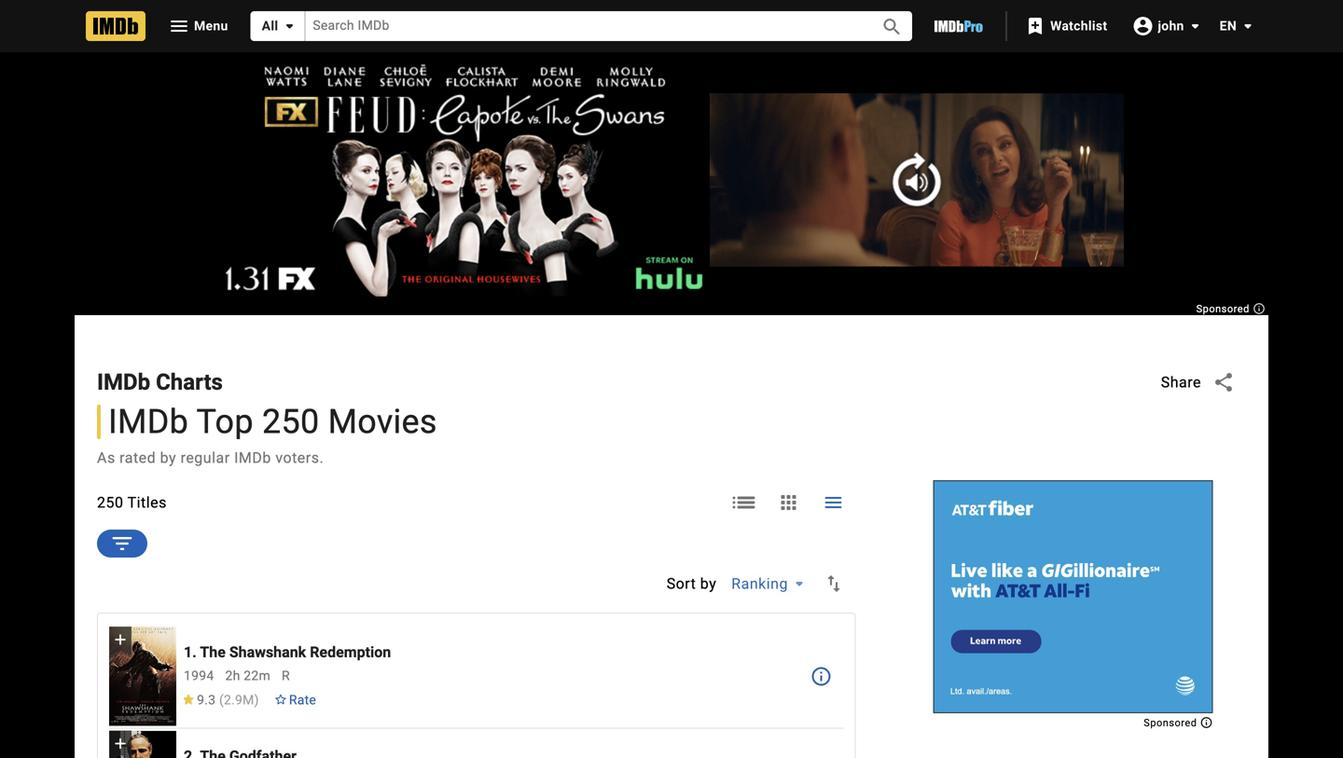 Task type: vqa. For each thing, say whether or not it's contained in the screenshot.
leftmost 1:01
no



Task type: describe. For each thing, give the bounding box(es) containing it.
by inside imdb top 250 movies as rated by regular imdb voters.
[[160, 449, 176, 467]]

arrow drop down image for ranking
[[788, 573, 811, 595]]

0 vertical spatial sponsored
[[1197, 303, 1253, 315]]

selected:  compact view image
[[822, 491, 845, 514]]

22m
[[244, 669, 271, 684]]

john
[[1158, 18, 1185, 33]]

2 vertical spatial imdb
[[234, 449, 271, 467]]

account circle image
[[1132, 15, 1154, 37]]

1 group from the top
[[109, 627, 176, 727]]

rate button
[[267, 684, 324, 718]]

as
[[97, 449, 115, 467]]

watchlist button
[[1015, 9, 1123, 43]]

movies
[[328, 402, 437, 442]]

2h
[[225, 669, 240, 684]]

imdb rating: 9.3 element
[[182, 693, 259, 708]]

en button
[[1205, 9, 1259, 43]]

250 inside imdb top 250 movies as rated by regular imdb voters.
[[262, 402, 319, 442]]

menu button
[[153, 11, 243, 41]]

arrow drop down image for all
[[278, 15, 301, 37]]

titles
[[127, 494, 167, 512]]

menu image
[[168, 15, 190, 37]]

rated
[[120, 449, 156, 467]]

2h 22m
[[225, 669, 271, 684]]

change sort by direction image
[[823, 573, 845, 595]]

Search IMDb text field
[[305, 12, 860, 41]]

1 horizontal spatial by
[[700, 575, 717, 593]]

250 titles
[[97, 494, 167, 512]]

add image for marlon brando in the godfather (1972) image
[[111, 735, 130, 754]]

watchlist image
[[1024, 15, 1047, 37]]

ranking
[[732, 575, 788, 593]]

0 horizontal spatial 250
[[97, 494, 124, 512]]

watchlist
[[1051, 18, 1108, 34]]

shawshank
[[229, 644, 306, 661]]

see more information about the shawshank redemption image
[[810, 666, 833, 688]]

menu
[[194, 18, 228, 33]]

all
[[262, 18, 278, 34]]

1994
[[184, 669, 214, 684]]

voters.
[[276, 449, 324, 467]]

charts
[[156, 369, 223, 396]]



Task type: locate. For each thing, give the bounding box(es) containing it.
0 vertical spatial by
[[160, 449, 176, 467]]

1.
[[184, 644, 197, 661]]

r
[[282, 669, 290, 684]]

arrow drop down image inside all button
[[278, 15, 301, 37]]

submit search image
[[881, 16, 904, 38]]

none field inside all search box
[[305, 12, 860, 41]]

arrow drop down image left en
[[1185, 15, 1207, 37]]

tim robbins in the shawshank redemption (1994) image
[[109, 627, 176, 726]]

2 add image from the top
[[111, 735, 130, 754]]

1 vertical spatial sponsored
[[1144, 717, 1200, 729]]

1 add image from the top
[[111, 631, 130, 650]]

arrow drop down image for en
[[1237, 15, 1259, 37]]

250 up the voters.
[[262, 402, 319, 442]]

home image
[[86, 11, 146, 41]]

by
[[160, 449, 176, 467], [700, 575, 717, 593]]

9.3 ( 2.9m )
[[197, 693, 259, 708]]

2 group from the top
[[109, 731, 176, 758]]

sponsored content section
[[934, 480, 1213, 729]]

rate
[[289, 693, 316, 708]]

john button
[[1123, 9, 1207, 43]]

arrow drop down image right menu
[[278, 15, 301, 37]]

add image
[[111, 631, 130, 650], [111, 735, 130, 754]]

top
[[196, 402, 254, 442]]

marlon brando in the godfather (1972) image
[[109, 731, 176, 758]]

filter image
[[109, 531, 135, 557]]

All search field
[[251, 11, 912, 41]]

arrow drop down image left change sort by direction icon
[[788, 573, 811, 595]]

add image left 1.
[[111, 631, 130, 650]]

2.9m
[[224, 693, 254, 708]]

1 horizontal spatial 250
[[262, 402, 319, 442]]

arrow drop down image inside john "button"
[[1185, 15, 1207, 37]]

add image for tim robbins in the shawshank redemption (1994) image
[[111, 631, 130, 650]]

250
[[262, 402, 319, 442], [97, 494, 124, 512]]

all button
[[251, 11, 305, 41]]

redemption
[[310, 644, 391, 661]]

by right sort
[[700, 575, 717, 593]]

arrow drop down image inside en button
[[1237, 15, 1259, 37]]

1 vertical spatial group
[[109, 731, 176, 758]]

sort by
[[667, 575, 717, 593]]

sponsored inside section
[[1144, 717, 1200, 729]]

0 horizontal spatial by
[[160, 449, 176, 467]]

imdb for top
[[108, 402, 189, 442]]

1 vertical spatial add image
[[111, 735, 130, 754]]

share on social media image
[[1213, 371, 1235, 394]]

add image down tim robbins in the shawshank redemption (1994) image
[[111, 735, 130, 754]]

imdb down top
[[234, 449, 271, 467]]

)
[[254, 693, 259, 708]]

imdb up rated
[[108, 402, 189, 442]]

imdb
[[97, 369, 150, 396], [108, 402, 189, 442], [234, 449, 271, 467]]

imdb for charts
[[97, 369, 150, 396]]

1 vertical spatial by
[[700, 575, 717, 593]]

sort
[[667, 575, 696, 593]]

0 vertical spatial imdb
[[97, 369, 150, 396]]

sponsored
[[1197, 303, 1253, 315], [1144, 717, 1200, 729]]

1. the shawshank redemption link
[[184, 644, 391, 662]]

regular
[[181, 449, 230, 467]]

imdb top 250 movies as rated by regular imdb voters.
[[97, 402, 437, 467]]

1 vertical spatial imdb
[[108, 402, 189, 442]]

by right rated
[[160, 449, 176, 467]]

0 vertical spatial group
[[109, 627, 176, 727]]

9.3
[[197, 693, 216, 708]]

(
[[219, 693, 224, 708]]

arrow drop down image right john
[[1237, 15, 1259, 37]]

0 vertical spatial 250
[[262, 402, 319, 442]]

grid view image
[[777, 491, 800, 514]]

group left star inline image
[[109, 627, 176, 727]]

the
[[200, 644, 226, 661]]

None field
[[305, 12, 860, 41]]

1 vertical spatial 250
[[97, 494, 124, 512]]

250 left titles
[[97, 494, 124, 512]]

share
[[1161, 374, 1202, 391]]

arrow drop down image
[[1185, 15, 1207, 37], [278, 15, 301, 37], [1237, 15, 1259, 37], [788, 573, 811, 595]]

group down tim robbins in the shawshank redemption (1994) image
[[109, 731, 176, 758]]

imdb charts
[[97, 369, 223, 396]]

group
[[109, 627, 176, 727], [109, 731, 176, 758]]

star border inline image
[[274, 694, 287, 705]]

0 vertical spatial add image
[[111, 631, 130, 650]]

1. the shawshank redemption
[[184, 644, 391, 661]]

en
[[1220, 18, 1237, 34]]

star inline image
[[182, 694, 195, 705]]

imdb left charts
[[97, 369, 150, 396]]

detailed view image
[[733, 491, 755, 514]]



